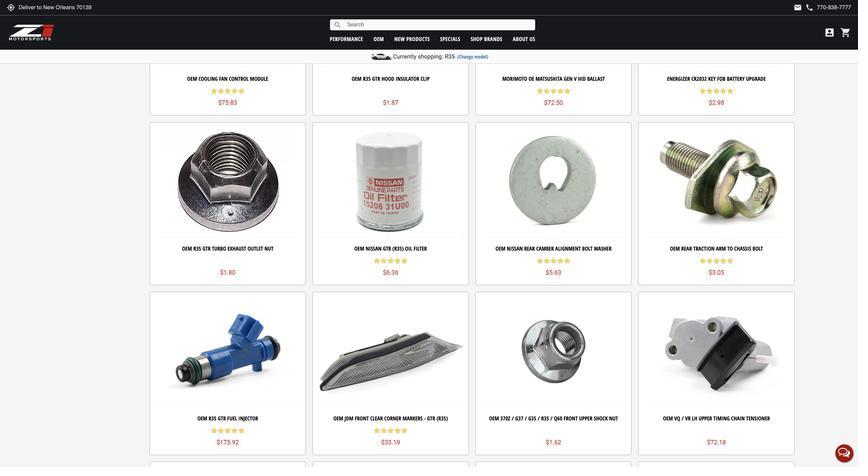Task type: describe. For each thing, give the bounding box(es) containing it.
r35 for oem r35 gtr turbo exhaust outlet nut
[[193, 245, 201, 253]]

$75.83
[[218, 99, 237, 106]]

model)
[[475, 53, 488, 60]]

currently shopping: r35 (change model)
[[393, 53, 488, 60]]

oem for oem vq / vr lh upper timing chain tensioner
[[663, 415, 673, 422]]

specials
[[440, 35, 461, 43]]

oem jdm front clear corner markers - gtr (r35)
[[334, 415, 448, 422]]

star star star star star for arm
[[700, 258, 734, 265]]

key
[[708, 75, 716, 83]]

$1.87
[[383, 99, 399, 106]]

oem nissan rear camber alignment bolt washer
[[496, 245, 612, 253]]

oem for oem nissan gtr (r35) oil filter
[[355, 245, 364, 253]]

mail phone
[[794, 3, 814, 12]]

timing
[[714, 415, 730, 422]]

traction
[[694, 245, 715, 253]]

2 bolt from the left
[[753, 245, 763, 253]]

matsushita
[[536, 75, 563, 83]]

phone
[[806, 3, 814, 12]]

5 / from the left
[[682, 415, 684, 422]]

oem rear traction arm to chassis bolt
[[670, 245, 763, 253]]

2 upper from the left
[[699, 415, 712, 422]]

morimoto oe matsushita gen v hid ballast
[[502, 75, 605, 83]]

oem vq / vr lh upper timing chain tensioner
[[663, 415, 770, 422]]

$5.63
[[546, 269, 562, 276]]

r35 for oem r35 gtr hood insulator clip
[[363, 75, 371, 83]]

gen
[[564, 75, 573, 83]]

hood
[[382, 75, 394, 83]]

fuel
[[227, 415, 237, 422]]

gtr for turbo
[[203, 245, 211, 253]]

oem r35 gtr turbo exhaust outlet nut
[[182, 245, 273, 253]]

oem nissan gtr (r35) oil filter
[[355, 245, 427, 253]]

q60
[[554, 415, 563, 422]]

2 rear from the left
[[682, 245, 692, 253]]

jdm
[[345, 415, 354, 422]]

1 horizontal spatial nut
[[609, 415, 618, 422]]

lh
[[692, 415, 698, 422]]

0 vertical spatial nut
[[265, 245, 273, 253]]

oem for oem link
[[374, 35, 384, 43]]

oem for oem rear traction arm to chassis bolt
[[670, 245, 680, 253]]

us
[[530, 35, 535, 43]]

$2.98
[[709, 99, 725, 106]]

new products link
[[394, 35, 430, 43]]

new
[[394, 35, 405, 43]]

star star star star star for clear
[[374, 428, 408, 435]]

cr2032
[[692, 75, 707, 83]]

$72.18
[[707, 439, 726, 446]]

r35 left (change
[[445, 53, 455, 60]]

to
[[728, 245, 733, 253]]

energizer
[[667, 75, 690, 83]]

insulator
[[396, 75, 419, 83]]

products
[[407, 35, 430, 43]]

1 front from the left
[[355, 415, 369, 422]]

370z
[[501, 415, 511, 422]]

shopping_cart
[[841, 27, 852, 38]]

0 vertical spatial (r35)
[[393, 245, 404, 253]]

(change model) link
[[458, 53, 488, 60]]

1 / from the left
[[512, 415, 514, 422]]

shop brands
[[471, 35, 503, 43]]

about us
[[513, 35, 535, 43]]

vq
[[675, 415, 680, 422]]

star star star star star for fob
[[700, 88, 734, 95]]

(change
[[458, 53, 473, 60]]

performance link
[[330, 35, 363, 43]]

shopping:
[[418, 53, 443, 60]]

1 rear from the left
[[524, 245, 535, 253]]

cooling
[[199, 75, 218, 83]]

$6.36
[[383, 269, 399, 276]]

search
[[334, 21, 342, 29]]

battery
[[727, 75, 745, 83]]

2 / from the left
[[525, 415, 527, 422]]

arm
[[716, 245, 726, 253]]

module
[[250, 75, 268, 83]]

1 bolt from the left
[[582, 245, 593, 253]]

shop brands link
[[471, 35, 503, 43]]

1 vertical spatial (r35)
[[437, 415, 448, 422]]

currently
[[393, 53, 417, 60]]

star star star star star for fuel
[[211, 428, 245, 435]]

star star star star star for camber
[[537, 258, 571, 265]]

outlet
[[248, 245, 263, 253]]

$175.92
[[217, 439, 239, 446]]

shop
[[471, 35, 483, 43]]

g37
[[515, 415, 524, 422]]

star star star star star for control
[[211, 88, 245, 95]]

oem r35 gtr fuel injector
[[197, 415, 258, 422]]

oem for oem cooling fan control module
[[187, 75, 197, 83]]

energizer cr2032 key fob battery upgrade
[[667, 75, 766, 83]]

washer
[[594, 245, 612, 253]]

filter
[[414, 245, 427, 253]]

corner
[[384, 415, 401, 422]]

oe
[[529, 75, 534, 83]]



Task type: locate. For each thing, give the bounding box(es) containing it.
r35 left the turbo
[[193, 245, 201, 253]]

$72.50
[[544, 99, 563, 106]]

alignment
[[555, 245, 581, 253]]

1 horizontal spatial (r35)
[[437, 415, 448, 422]]

chain
[[731, 415, 745, 422]]

Search search field
[[342, 20, 535, 30]]

(r35) left oil
[[393, 245, 404, 253]]

performance
[[330, 35, 363, 43]]

$1.62
[[546, 439, 562, 446]]

1 upper from the left
[[579, 415, 593, 422]]

bolt right chassis
[[753, 245, 763, 253]]

oil
[[405, 245, 412, 253]]

bolt
[[582, 245, 593, 253], [753, 245, 763, 253]]

oem 370z / g37 / g35 / r35 / q60 front upper shock nut
[[489, 415, 618, 422]]

fob
[[717, 75, 726, 83]]

oem for oem nissan rear camber alignment bolt washer
[[496, 245, 506, 253]]

upper
[[579, 415, 593, 422], [699, 415, 712, 422]]

my_location
[[7, 3, 15, 12]]

mail link
[[794, 3, 802, 12]]

r35 left fuel
[[209, 415, 217, 422]]

star star star star star
[[211, 88, 245, 95], [537, 88, 571, 95], [700, 88, 734, 95], [374, 258, 408, 265], [537, 258, 571, 265], [700, 258, 734, 265], [211, 428, 245, 435], [374, 428, 408, 435]]

control
[[229, 75, 249, 83]]

2 front from the left
[[564, 415, 578, 422]]

star star star star star up $6.36
[[374, 258, 408, 265]]

front right jdm
[[355, 415, 369, 422]]

oem for oem r35 gtr fuel injector
[[197, 415, 207, 422]]

r35 right g35
[[541, 415, 549, 422]]

nissan for gtr
[[366, 245, 382, 253]]

star star star star star up $72.50
[[537, 88, 571, 95]]

star star star star star up $75.83
[[211, 88, 245, 95]]

star star star star star up $33.19
[[374, 428, 408, 435]]

new products
[[394, 35, 430, 43]]

1 horizontal spatial front
[[564, 415, 578, 422]]

shock
[[594, 415, 608, 422]]

$33.19
[[381, 439, 400, 446]]

1 horizontal spatial upper
[[699, 415, 712, 422]]

0 horizontal spatial bolt
[[582, 245, 593, 253]]

star star star star star for (r35)
[[374, 258, 408, 265]]

star star star star star up $2.98
[[700, 88, 734, 95]]

upgrade
[[746, 75, 766, 83]]

0 horizontal spatial rear
[[524, 245, 535, 253]]

exhaust
[[228, 245, 246, 253]]

oem for oem jdm front clear corner markers - gtr (r35)
[[334, 415, 343, 422]]

markers
[[403, 415, 423, 422]]

2 nissan from the left
[[507, 245, 523, 253]]

-
[[424, 415, 426, 422]]

rear left traction
[[682, 245, 692, 253]]

gtr for fuel
[[218, 415, 226, 422]]

gtr for (r35)
[[383, 245, 391, 253]]

star star star star star for gen
[[537, 88, 571, 95]]

upper right the "lh"
[[699, 415, 712, 422]]

oem
[[374, 35, 384, 43], [187, 75, 197, 83], [352, 75, 362, 83], [182, 245, 192, 253], [355, 245, 364, 253], [496, 245, 506, 253], [670, 245, 680, 253], [197, 415, 207, 422], [334, 415, 343, 422], [489, 415, 499, 422], [663, 415, 673, 422]]

rear left camber at the bottom right of page
[[524, 245, 535, 253]]

front
[[355, 415, 369, 422], [564, 415, 578, 422]]

0 horizontal spatial nut
[[265, 245, 273, 253]]

oem link
[[374, 35, 384, 43]]

oem r35 gtr hood insulator clip
[[352, 75, 430, 83]]

star star star star star up "$5.63"
[[537, 258, 571, 265]]

ballast
[[587, 75, 605, 83]]

0 horizontal spatial upper
[[579, 415, 593, 422]]

nut right shock
[[609, 415, 618, 422]]

v
[[574, 75, 577, 83]]

bolt left 'washer'
[[582, 245, 593, 253]]

(r35)
[[393, 245, 404, 253], [437, 415, 448, 422]]

gtr left the turbo
[[203, 245, 211, 253]]

camber
[[536, 245, 554, 253]]

chassis
[[734, 245, 751, 253]]

gtr right "-"
[[427, 415, 435, 422]]

gtr for hood
[[372, 75, 380, 83]]

hid
[[578, 75, 586, 83]]

0 horizontal spatial (r35)
[[393, 245, 404, 253]]

/ right g35
[[538, 415, 540, 422]]

about us link
[[513, 35, 535, 43]]

/ right g37 in the bottom of the page
[[525, 415, 527, 422]]

about
[[513, 35, 528, 43]]

/ left q60
[[551, 415, 553, 422]]

star
[[211, 88, 218, 95], [218, 88, 224, 95], [224, 88, 231, 95], [231, 88, 238, 95], [238, 88, 245, 95], [537, 88, 544, 95], [544, 88, 550, 95], [550, 88, 557, 95], [557, 88, 564, 95], [564, 88, 571, 95], [700, 88, 706, 95], [706, 88, 713, 95], [713, 88, 720, 95], [720, 88, 727, 95], [727, 88, 734, 95], [374, 258, 381, 265], [381, 258, 387, 265], [387, 258, 394, 265], [394, 258, 401, 265], [401, 258, 408, 265], [537, 258, 544, 265], [544, 258, 550, 265], [550, 258, 557, 265], [557, 258, 564, 265], [564, 258, 571, 265], [700, 258, 706, 265], [706, 258, 713, 265], [713, 258, 720, 265], [720, 258, 727, 265], [727, 258, 734, 265], [211, 428, 218, 435], [218, 428, 224, 435], [224, 428, 231, 435], [231, 428, 238, 435], [238, 428, 245, 435], [374, 428, 381, 435], [381, 428, 387, 435], [387, 428, 394, 435], [394, 428, 401, 435], [401, 428, 408, 435]]

r35 for oem r35 gtr fuel injector
[[209, 415, 217, 422]]

gtr left oil
[[383, 245, 391, 253]]

1 horizontal spatial rear
[[682, 245, 692, 253]]

phone link
[[806, 3, 852, 12]]

gtr
[[372, 75, 380, 83], [203, 245, 211, 253], [383, 245, 391, 253], [218, 415, 226, 422], [427, 415, 435, 422]]

nissan for rear
[[507, 245, 523, 253]]

upper left shock
[[579, 415, 593, 422]]

oem for oem r35 gtr turbo exhaust outlet nut
[[182, 245, 192, 253]]

$3.05
[[709, 269, 725, 276]]

account_box link
[[823, 27, 837, 38]]

fan
[[219, 75, 228, 83]]

gtr left hood
[[372, 75, 380, 83]]

0 horizontal spatial front
[[355, 415, 369, 422]]

oem for oem r35 gtr hood insulator clip
[[352, 75, 362, 83]]

shopping_cart link
[[839, 27, 852, 38]]

r35
[[445, 53, 455, 60], [363, 75, 371, 83], [193, 245, 201, 253], [209, 415, 217, 422], [541, 415, 549, 422]]

star star star star star up $175.92
[[211, 428, 245, 435]]

account_box
[[824, 27, 835, 38]]

turbo
[[212, 245, 226, 253]]

1 vertical spatial nut
[[609, 415, 618, 422]]

3 / from the left
[[538, 415, 540, 422]]

specials link
[[440, 35, 461, 43]]

star star star star star up $3.05
[[700, 258, 734, 265]]

0 horizontal spatial nissan
[[366, 245, 382, 253]]

front right q60
[[564, 415, 578, 422]]

gtr left fuel
[[218, 415, 226, 422]]

1 horizontal spatial nissan
[[507, 245, 523, 253]]

g35
[[528, 415, 537, 422]]

nut
[[265, 245, 273, 253], [609, 415, 618, 422]]

clear
[[370, 415, 383, 422]]

4 / from the left
[[551, 415, 553, 422]]

nut right 'outlet' on the left bottom of the page
[[265, 245, 273, 253]]

injector
[[239, 415, 258, 422]]

mail
[[794, 3, 802, 12]]

r35 left hood
[[363, 75, 371, 83]]

$1.80
[[220, 269, 236, 276]]

/
[[512, 415, 514, 422], [525, 415, 527, 422], [538, 415, 540, 422], [551, 415, 553, 422], [682, 415, 684, 422]]

oem for oem 370z / g37 / g35 / r35 / q60 front upper shock nut
[[489, 415, 499, 422]]

tensioner
[[746, 415, 770, 422]]

/ left g37 in the bottom of the page
[[512, 415, 514, 422]]

1 horizontal spatial bolt
[[753, 245, 763, 253]]

(r35) right "-"
[[437, 415, 448, 422]]

brands
[[484, 35, 503, 43]]

z1 motorsports logo image
[[9, 24, 55, 41]]

/ left vr in the bottom of the page
[[682, 415, 684, 422]]

1 nissan from the left
[[366, 245, 382, 253]]



Task type: vqa. For each thing, say whether or not it's contained in the screenshot.


